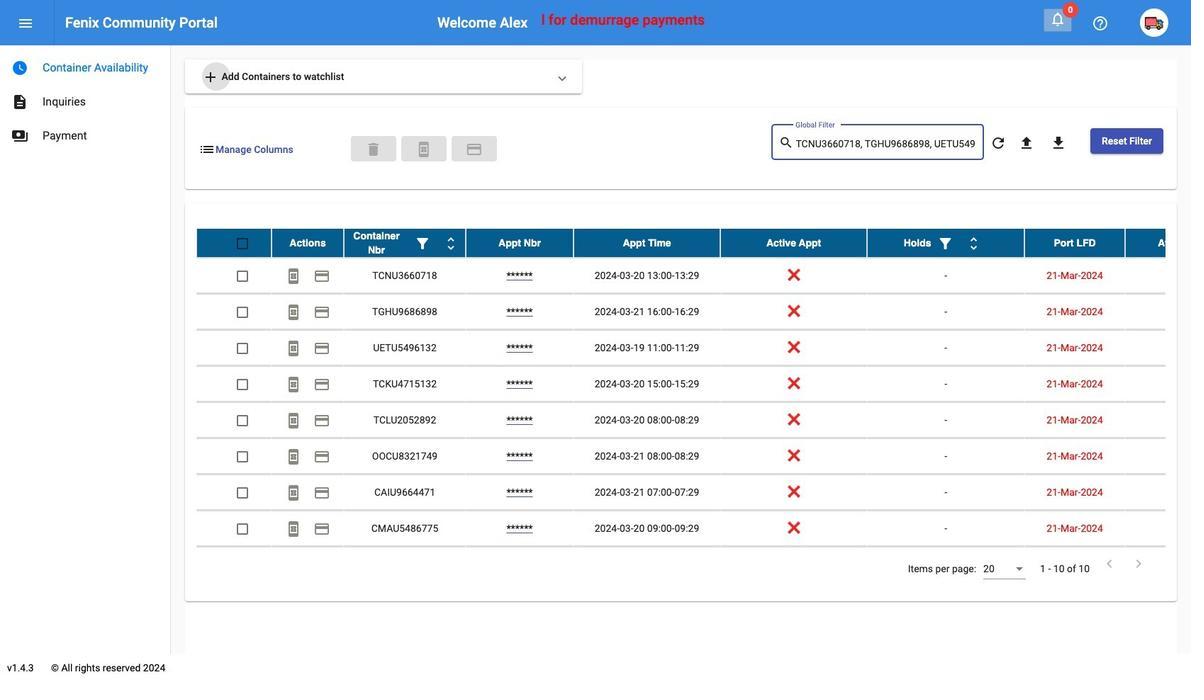Task type: describe. For each thing, give the bounding box(es) containing it.
1 column header from the left
[[272, 229, 344, 257]]

delete image
[[365, 141, 382, 158]]

3 row from the top
[[196, 294, 1191, 330]]

Global Watchlist Filter field
[[796, 139, 977, 150]]

6 row from the top
[[196, 403, 1191, 439]]

4 row from the top
[[196, 330, 1191, 367]]

6 column header from the left
[[867, 229, 1025, 257]]

3 column header from the left
[[466, 229, 574, 257]]

1 row from the top
[[196, 229, 1191, 258]]

10 row from the top
[[196, 547, 1191, 584]]

2 column header from the left
[[344, 229, 466, 257]]



Task type: locate. For each thing, give the bounding box(es) containing it.
8 column header from the left
[[1125, 229, 1191, 257]]

4 column header from the left
[[574, 229, 720, 257]]

9 row from the top
[[196, 511, 1191, 547]]

5 column header from the left
[[720, 229, 867, 257]]

grid
[[196, 229, 1191, 584]]

8 row from the top
[[196, 475, 1191, 511]]

no color image
[[17, 15, 34, 32], [11, 60, 28, 77], [202, 69, 219, 86], [779, 134, 796, 151], [1050, 135, 1067, 152], [199, 141, 216, 158], [415, 141, 432, 158], [442, 236, 459, 253], [937, 236, 954, 253], [965, 236, 982, 253], [285, 268, 302, 285], [313, 268, 330, 285], [285, 304, 302, 321], [313, 304, 330, 321], [285, 341, 302, 358], [285, 449, 302, 466], [313, 449, 330, 466], [313, 485, 330, 502], [1130, 556, 1147, 573]]

cell
[[1125, 258, 1191, 294], [1125, 294, 1191, 330], [1125, 330, 1191, 366], [1125, 367, 1191, 402], [1125, 403, 1191, 438], [1125, 439, 1191, 474], [1125, 475, 1191, 511], [1125, 511, 1191, 547], [196, 547, 272, 583], [272, 547, 344, 583], [344, 547, 466, 583], [466, 547, 574, 583], [574, 547, 720, 583], [720, 547, 867, 583], [867, 547, 1025, 583], [1025, 547, 1125, 583], [1125, 547, 1191, 583]]

navigation
[[0, 45, 170, 153]]

column header
[[272, 229, 344, 257], [344, 229, 466, 257], [466, 229, 574, 257], [574, 229, 720, 257], [720, 229, 867, 257], [867, 229, 1025, 257], [1025, 229, 1125, 257], [1125, 229, 1191, 257]]

7 row from the top
[[196, 439, 1191, 475]]

2 row from the top
[[196, 258, 1191, 294]]

no color image
[[1049, 11, 1066, 28], [1092, 15, 1109, 32], [11, 94, 28, 111], [11, 128, 28, 145], [990, 135, 1007, 152], [1018, 135, 1035, 152], [466, 141, 483, 158], [414, 236, 431, 253], [313, 341, 330, 358], [285, 377, 302, 394], [313, 377, 330, 394], [285, 413, 302, 430], [313, 413, 330, 430], [285, 485, 302, 502], [285, 521, 302, 538], [313, 521, 330, 538], [1101, 556, 1118, 573]]

row
[[196, 229, 1191, 258], [196, 258, 1191, 294], [196, 294, 1191, 330], [196, 330, 1191, 367], [196, 367, 1191, 403], [196, 403, 1191, 439], [196, 439, 1191, 475], [196, 475, 1191, 511], [196, 511, 1191, 547], [196, 547, 1191, 584]]

7 column header from the left
[[1025, 229, 1125, 257]]

5 row from the top
[[196, 367, 1191, 403]]



